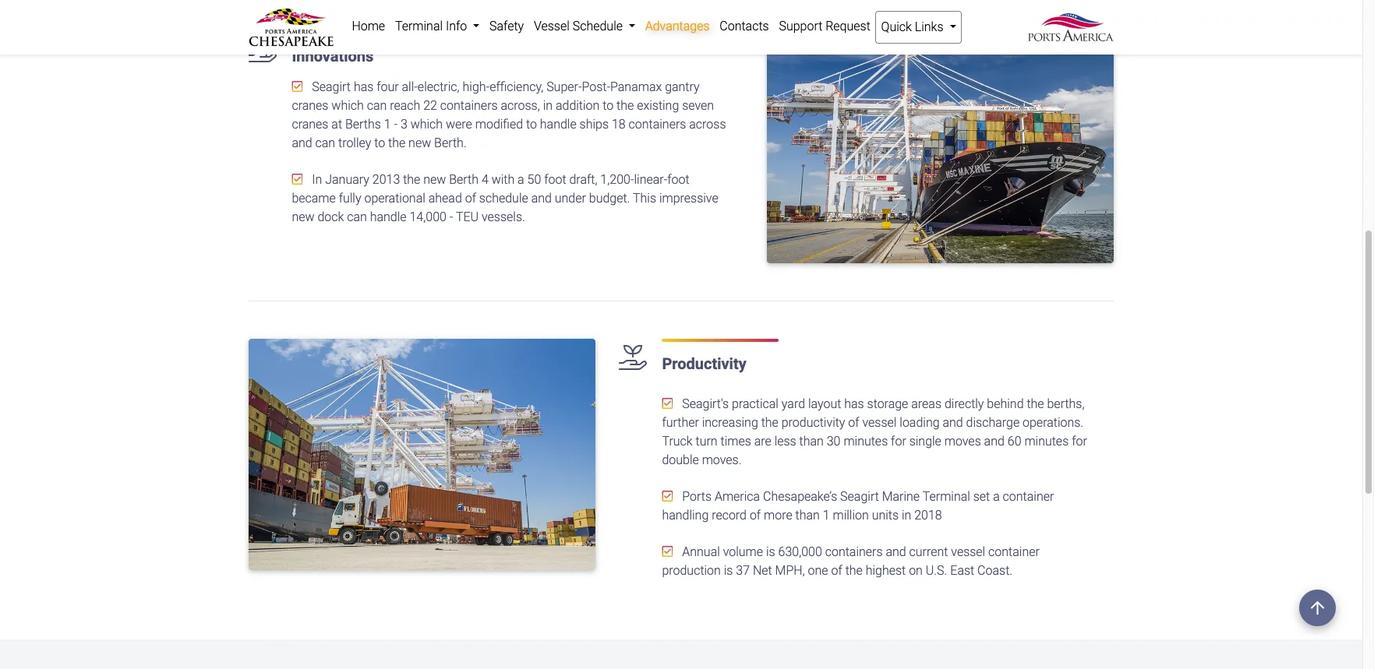Task type: describe. For each thing, give the bounding box(es) containing it.
0 vertical spatial terminal
[[395, 19, 443, 34]]

in january 2013 the new berth 4 with a 50 foot draft, 1,200-linear-foot became fully operational ahead of schedule and under budget. this impressive new dock can handle 14,000 - teu vessels.
[[292, 173, 718, 225]]

moves
[[944, 434, 981, 449]]

0 horizontal spatial containers
[[440, 99, 498, 113]]

check square image for productivity
[[662, 490, 673, 502]]

operations.
[[1023, 415, 1083, 430]]

links
[[915, 19, 943, 34]]

1 vertical spatial new
[[423, 173, 446, 187]]

1 vertical spatial containers
[[629, 117, 686, 132]]

container for ports america chesapeake's seagirt marine terminal set a container handling record of more than 1 million units in 2018
[[1003, 489, 1054, 504]]

draft,
[[569, 173, 597, 187]]

2 cranes from the top
[[292, 117, 328, 132]]

times
[[721, 434, 751, 449]]

terminal inside ports america chesapeake's seagirt marine terminal set a container handling record of more than 1 million units in 2018
[[923, 489, 970, 504]]

turn
[[696, 434, 718, 449]]

support request
[[779, 19, 870, 34]]

in inside ports america chesapeake's seagirt marine terminal set a container handling record of more than 1 million units in 2018
[[902, 508, 911, 523]]

in
[[312, 173, 322, 187]]

this
[[633, 191, 656, 206]]

the up are
[[761, 415, 778, 430]]

handling
[[662, 508, 709, 523]]

1 inside ports america chesapeake's seagirt marine terminal set a container handling record of more than 1 million units in 2018
[[823, 508, 830, 523]]

22
[[423, 99, 437, 113]]

vessel inside annual volume is 630,000 containers and current vessel container production is 37 net mph, one of the highest on u.s. east coast.
[[951, 544, 985, 559]]

berth
[[449, 173, 479, 187]]

trolley
[[338, 136, 371, 151]]

efficiency,
[[490, 80, 543, 95]]

reach
[[390, 99, 420, 113]]

layout
[[808, 396, 841, 411]]

four
[[377, 80, 399, 95]]

directly
[[945, 396, 984, 411]]

teu
[[456, 210, 479, 225]]

berths,
[[1047, 396, 1084, 411]]

existing
[[637, 99, 679, 113]]

contacts
[[720, 19, 769, 34]]

seagirt's practical yard layout has storage areas directly behind the berths, further increasing the productivity of vessel loading and discharge                                 operations. truck turn times are less than 30 minutes for single moves and 60 minutes for double moves.
[[662, 396, 1087, 467]]

0 vertical spatial which
[[331, 99, 364, 113]]

the down '3'
[[388, 136, 405, 151]]

home
[[352, 19, 385, 34]]

handle inside seagirt has four all-electric, high-efficiency, super-post-panamax gantry cranes which can reach 22 containers across, in addition to the existing seven cranes at berths 1 - 3 which were modified to handle ships 18 containers across and can trolley to the new berth.
[[540, 117, 577, 132]]

1,200-
[[600, 173, 634, 187]]

of inside annual volume is 630,000 containers and current vessel container production is 37 net mph, one of the highest on u.s. east coast.
[[831, 563, 842, 578]]

further
[[662, 415, 699, 430]]

panamax
[[610, 80, 662, 95]]

0 vertical spatial to
[[603, 99, 613, 113]]

were
[[446, 117, 472, 132]]

across
[[689, 117, 726, 132]]

and inside annual volume is 630,000 containers and current vessel container production is 37 net mph, one of the highest on u.s. east coast.
[[886, 544, 906, 559]]

the inside "in january 2013 the new berth 4 with a 50 foot draft, 1,200-linear-foot became fully operational ahead of schedule and under budget. this impressive new dock can handle 14,000 - teu vessels."
[[403, 173, 420, 187]]

go to top image
[[1299, 590, 1336, 627]]

1 vertical spatial can
[[315, 136, 335, 151]]

1 cranes from the top
[[292, 99, 328, 113]]

record
[[712, 508, 747, 523]]

seagirt inside seagirt has four all-electric, high-efficiency, super-post-panamax gantry cranes which can reach 22 containers across, in addition to the existing seven cranes at berths 1 - 3 which were modified to handle ships 18 containers across and can trolley to the new berth.
[[312, 80, 351, 95]]

0 vertical spatial is
[[766, 544, 775, 559]]

safety link
[[484, 11, 529, 42]]

across,
[[501, 99, 540, 113]]

yard
[[782, 396, 805, 411]]

current
[[909, 544, 948, 559]]

contacts link
[[715, 11, 774, 42]]

safety
[[489, 19, 524, 34]]

areas
[[911, 396, 941, 411]]

can inside "in january 2013 the new berth 4 with a 50 foot draft, 1,200-linear-foot became fully operational ahead of schedule and under budget. this impressive new dock can handle 14,000 - teu vessels."
[[347, 210, 367, 225]]

discharge
[[966, 415, 1020, 430]]

coast.
[[977, 563, 1012, 578]]

mph,
[[775, 563, 805, 578]]

2 minutes from the left
[[1024, 434, 1069, 449]]

berths
[[345, 117, 381, 132]]

1 minutes from the left
[[844, 434, 888, 449]]

2 foot from the left
[[667, 173, 689, 187]]

u.s.
[[926, 563, 947, 578]]

1 vertical spatial is
[[724, 563, 733, 578]]

electric,
[[418, 80, 460, 95]]

home link
[[347, 11, 390, 42]]

marine
[[882, 489, 920, 504]]

2 vertical spatial new
[[292, 210, 314, 225]]

0 vertical spatial check square image
[[292, 81, 303, 93]]

set
[[973, 489, 990, 504]]

50
[[527, 173, 541, 187]]

on
[[909, 563, 923, 578]]

of inside ports america chesapeake's seagirt marine terminal set a container handling record of more than 1 million units in 2018
[[750, 508, 761, 523]]

2 for from the left
[[1072, 434, 1087, 449]]

storage
[[867, 396, 908, 411]]

modified
[[475, 117, 523, 132]]

and up "moves"
[[943, 415, 963, 430]]

37
[[736, 563, 750, 578]]

2 vertical spatial to
[[374, 136, 385, 151]]

addition
[[556, 99, 600, 113]]

super-
[[546, 80, 582, 95]]

linear-
[[634, 173, 667, 187]]

post-
[[582, 80, 610, 95]]

high-
[[463, 80, 490, 95]]

seagirt inside ports america chesapeake's seagirt marine terminal set a container handling record of more than 1 million units in 2018
[[840, 489, 879, 504]]

630,000
[[778, 544, 822, 559]]

- inside seagirt has four all-electric, high-efficiency, super-post-panamax gantry cranes which can reach 22 containers across, in addition to the existing seven cranes at berths 1 - 3 which were modified to handle ships 18 containers across and can trolley to the new berth.
[[394, 117, 398, 132]]

berth.
[[434, 136, 467, 151]]

annual
[[682, 544, 720, 559]]

vessels.
[[482, 210, 525, 225]]

gantry
[[665, 80, 700, 95]]

containers inside annual volume is 630,000 containers and current vessel container production is 37 net mph, one of the highest on u.s. east coast.
[[825, 544, 883, 559]]

14,000
[[410, 210, 447, 225]]

net
[[753, 563, 772, 578]]

ports
[[682, 489, 712, 504]]

of inside "in january 2013 the new berth 4 with a 50 foot draft, 1,200-linear-foot became fully operational ahead of schedule and under budget. this impressive new dock can handle 14,000 - teu vessels."
[[465, 191, 476, 206]]

all-
[[402, 80, 418, 95]]

units
[[872, 508, 899, 523]]

vessel schedule
[[534, 19, 626, 34]]

less
[[774, 434, 796, 449]]

productivity
[[781, 415, 845, 430]]

advantages link
[[640, 11, 715, 42]]



Task type: locate. For each thing, give the bounding box(es) containing it.
of right the one
[[831, 563, 842, 578]]

1 horizontal spatial for
[[1072, 434, 1087, 449]]

under
[[555, 191, 586, 206]]

seven
[[682, 99, 714, 113]]

1 vertical spatial handle
[[370, 210, 407, 225]]

and inside "in january 2013 the new berth 4 with a 50 foot draft, 1,200-linear-foot became fully operational ahead of schedule and under budget. this impressive new dock can handle 14,000 - teu vessels."
[[531, 191, 552, 206]]

0 horizontal spatial for
[[891, 434, 906, 449]]

million
[[833, 508, 869, 523]]

3
[[401, 117, 407, 132]]

which
[[331, 99, 364, 113], [410, 117, 443, 132]]

the left highest
[[845, 563, 863, 578]]

1 for from the left
[[891, 434, 906, 449]]

east
[[950, 563, 974, 578]]

containers down existing
[[629, 117, 686, 132]]

and down 50
[[531, 191, 552, 206]]

minutes
[[844, 434, 888, 449], [1024, 434, 1069, 449]]

info
[[446, 19, 467, 34]]

containers
[[440, 99, 498, 113], [629, 117, 686, 132], [825, 544, 883, 559]]

0 horizontal spatial handle
[[370, 210, 407, 225]]

america
[[715, 489, 760, 504]]

0 horizontal spatial in
[[543, 99, 553, 113]]

1 horizontal spatial seagirt
[[840, 489, 879, 504]]

vessel
[[534, 19, 570, 34]]

with
[[491, 173, 515, 187]]

and inside seagirt has four all-electric, high-efficiency, super-post-panamax gantry cranes which can reach 22 containers across, in addition to the existing seven cranes at berths 1 - 3 which were modified to handle ships 18 containers across and can trolley to the new berth.
[[292, 136, 312, 151]]

moves.
[[702, 453, 742, 467]]

seagirt has four all-electric, high-efficiency, super-post-panamax gantry cranes which can reach 22 containers across, in addition to the existing seven cranes at berths 1 - 3 which were modified to handle ships 18 containers across and can trolley to the new berth.
[[292, 80, 726, 151]]

in inside seagirt has four all-electric, high-efficiency, super-post-panamax gantry cranes which can reach 22 containers across, in addition to the existing seven cranes at berths 1 - 3 which were modified to handle ships 18 containers across and can trolley to the new berth.
[[543, 99, 553, 113]]

the inside annual volume is 630,000 containers and current vessel container production is 37 net mph, one of the highest on u.s. east coast.
[[845, 563, 863, 578]]

productivity
[[662, 354, 746, 373]]

check square image up production
[[662, 545, 673, 558]]

0 vertical spatial container
[[1003, 489, 1054, 504]]

container for annual volume is 630,000 containers and current vessel container production is 37 net mph, one of the highest on u.s. east coast.
[[988, 544, 1040, 559]]

seagirt down innovations at the left
[[312, 80, 351, 95]]

2013
[[372, 173, 400, 187]]

than inside the seagirt's practical yard layout has storage areas directly behind the berths, further increasing the productivity of vessel loading and discharge                                 operations. truck turn times are less than 30 minutes for single moves and 60 minutes for double moves.
[[799, 434, 824, 449]]

check square image
[[292, 81, 303, 93], [292, 173, 303, 186], [662, 490, 673, 502]]

increasing
[[702, 415, 758, 430]]

has left four
[[354, 80, 374, 95]]

1 vertical spatial check square image
[[662, 545, 673, 558]]

cranes left "at"
[[292, 117, 328, 132]]

0 vertical spatial vessel
[[862, 415, 897, 430]]

to down across,
[[526, 117, 537, 132]]

0 horizontal spatial foot
[[544, 173, 566, 187]]

1 horizontal spatial vessel
[[951, 544, 985, 559]]

ships
[[580, 117, 609, 132]]

2 vertical spatial containers
[[825, 544, 883, 559]]

0 vertical spatial seagirt
[[312, 80, 351, 95]]

0 vertical spatial check square image
[[662, 397, 673, 410]]

1 vertical spatial a
[[993, 489, 1000, 504]]

check square image down innovations at the left
[[292, 81, 303, 93]]

the up 18
[[617, 99, 634, 113]]

1 horizontal spatial containers
[[629, 117, 686, 132]]

can down four
[[367, 99, 387, 113]]

can
[[367, 99, 387, 113], [315, 136, 335, 151], [347, 210, 367, 225]]

1 horizontal spatial foot
[[667, 173, 689, 187]]

1 vertical spatial container
[[988, 544, 1040, 559]]

a left 50
[[518, 173, 524, 187]]

productivity image
[[249, 339, 595, 570]]

a right set at right
[[993, 489, 1000, 504]]

of right productivity
[[848, 415, 859, 430]]

1 vertical spatial in
[[902, 508, 911, 523]]

schedule
[[479, 191, 528, 206]]

1 horizontal spatial in
[[902, 508, 911, 523]]

1 inside seagirt has four all-electric, high-efficiency, super-post-panamax gantry cranes which can reach 22 containers across, in addition to the existing seven cranes at berths 1 - 3 which were modified to handle ships 18 containers across and can trolley to the new berth.
[[384, 117, 391, 132]]

1 left '3'
[[384, 117, 391, 132]]

4
[[482, 173, 488, 187]]

handle down addition
[[540, 117, 577, 132]]

0 vertical spatial in
[[543, 99, 553, 113]]

2 vertical spatial can
[[347, 210, 367, 225]]

0 horizontal spatial -
[[394, 117, 398, 132]]

1 horizontal spatial minutes
[[1024, 434, 1069, 449]]

to up 18
[[603, 99, 613, 113]]

0 horizontal spatial 1
[[384, 117, 391, 132]]

2 horizontal spatial containers
[[825, 544, 883, 559]]

new left berth.
[[408, 136, 431, 151]]

for left single
[[891, 434, 906, 449]]

- left '3'
[[394, 117, 398, 132]]

can down "at"
[[315, 136, 335, 151]]

innovations image
[[767, 31, 1114, 263]]

1 vertical spatial check square image
[[292, 173, 303, 186]]

0 vertical spatial new
[[408, 136, 431, 151]]

check square image for seagirt's practical yard layout has storage areas directly behind the berths, further increasing the productivity of vessel loading and discharge                                 operations. truck turn times are less than 30 minutes for single moves and 60 minutes for double moves.
[[662, 397, 673, 410]]

1 vertical spatial seagirt
[[840, 489, 879, 504]]

0 horizontal spatial minutes
[[844, 434, 888, 449]]

has inside seagirt has four all-electric, high-efficiency, super-post-panamax gantry cranes which can reach 22 containers across, in addition to the existing seven cranes at berths 1 - 3 which were modified to handle ships 18 containers across and can trolley to the new berth.
[[354, 80, 374, 95]]

the up operational
[[403, 173, 420, 187]]

container inside annual volume is 630,000 containers and current vessel container production is 37 net mph, one of the highest on u.s. east coast.
[[988, 544, 1040, 559]]

0 horizontal spatial which
[[331, 99, 364, 113]]

is
[[766, 544, 775, 559], [724, 563, 733, 578]]

vessel up the east
[[951, 544, 985, 559]]

double
[[662, 453, 699, 467]]

new up ahead
[[423, 173, 446, 187]]

1 vertical spatial than
[[795, 508, 820, 523]]

highest
[[866, 563, 906, 578]]

new down became
[[292, 210, 314, 225]]

check square image for annual volume is 630,000 containers and current vessel container production is 37 net mph, one of the highest on u.s. east coast.
[[662, 545, 673, 558]]

0 horizontal spatial to
[[374, 136, 385, 151]]

1 vertical spatial has
[[844, 396, 864, 411]]

in
[[543, 99, 553, 113], [902, 508, 911, 523]]

january
[[325, 173, 369, 187]]

than inside ports america chesapeake's seagirt marine terminal set a container handling record of more than 1 million units in 2018
[[795, 508, 820, 523]]

terminal info
[[395, 19, 470, 34]]

ports america chesapeake's seagirt marine terminal set a container handling record of more than 1 million units in 2018
[[662, 489, 1054, 523]]

and up in
[[292, 136, 312, 151]]

0 horizontal spatial seagirt
[[312, 80, 351, 95]]

which up "at"
[[331, 99, 364, 113]]

0 vertical spatial has
[[354, 80, 374, 95]]

1 vertical spatial cranes
[[292, 117, 328, 132]]

1
[[384, 117, 391, 132], [823, 508, 830, 523]]

loading
[[900, 415, 940, 430]]

handle
[[540, 117, 577, 132], [370, 210, 407, 225]]

has inside the seagirt's practical yard layout has storage areas directly behind the berths, further increasing the productivity of vessel loading and discharge                                 operations. truck turn times are less than 30 minutes for single moves and 60 minutes for double moves.
[[844, 396, 864, 411]]

quick links
[[881, 19, 946, 34]]

dock
[[318, 210, 344, 225]]

1 vertical spatial terminal
[[923, 489, 970, 504]]

support
[[779, 19, 822, 34]]

0 vertical spatial than
[[799, 434, 824, 449]]

than down chesapeake's at the bottom of page
[[795, 508, 820, 523]]

new
[[408, 136, 431, 151], [423, 173, 446, 187], [292, 210, 314, 225]]

quick links link
[[875, 11, 962, 44]]

1 foot from the left
[[544, 173, 566, 187]]

0 horizontal spatial a
[[518, 173, 524, 187]]

60
[[1008, 434, 1021, 449]]

vessel schedule link
[[529, 11, 640, 42]]

0 vertical spatial can
[[367, 99, 387, 113]]

0 horizontal spatial is
[[724, 563, 733, 578]]

vessel
[[862, 415, 897, 430], [951, 544, 985, 559]]

than down productivity
[[799, 434, 824, 449]]

container up coast.
[[988, 544, 1040, 559]]

vessel down storage
[[862, 415, 897, 430]]

1 horizontal spatial a
[[993, 489, 1000, 504]]

containers down million at the bottom
[[825, 544, 883, 559]]

1 horizontal spatial is
[[766, 544, 775, 559]]

1 vertical spatial 1
[[823, 508, 830, 523]]

1 vertical spatial vessel
[[951, 544, 985, 559]]

handle inside "in january 2013 the new berth 4 with a 50 foot draft, 1,200-linear-foot became fully operational ahead of schedule and under budget. this impressive new dock can handle 14,000 - teu vessels."
[[370, 210, 407, 225]]

budget.
[[589, 191, 630, 206]]

terminal info link
[[390, 11, 484, 42]]

the up operations.
[[1027, 396, 1044, 411]]

2 vertical spatial check square image
[[662, 490, 673, 502]]

handle down operational
[[370, 210, 407, 225]]

1 horizontal spatial -
[[450, 210, 453, 225]]

single
[[909, 434, 941, 449]]

truck
[[662, 434, 693, 449]]

and up highest
[[886, 544, 906, 559]]

to
[[603, 99, 613, 113], [526, 117, 537, 132], [374, 136, 385, 151]]

has right "layout"
[[844, 396, 864, 411]]

18
[[612, 117, 626, 132]]

30
[[827, 434, 841, 449]]

support request link
[[774, 11, 875, 42]]

than
[[799, 434, 824, 449], [795, 508, 820, 523]]

is left the 37
[[724, 563, 733, 578]]

impressive
[[659, 191, 718, 206]]

- left "teu"
[[450, 210, 453, 225]]

- inside "in january 2013 the new berth 4 with a 50 foot draft, 1,200-linear-foot became fully operational ahead of schedule and under budget. this impressive new dock can handle 14,000 - teu vessels."
[[450, 210, 453, 225]]

to right trolley
[[374, 136, 385, 151]]

1 horizontal spatial handle
[[540, 117, 577, 132]]

0 horizontal spatial vessel
[[862, 415, 897, 430]]

1 horizontal spatial terminal
[[923, 489, 970, 504]]

container
[[1003, 489, 1054, 504], [988, 544, 1040, 559]]

check square image
[[662, 397, 673, 410], [662, 545, 673, 558]]

annual volume is 630,000 containers and current vessel container production is 37 net mph, one of the highest on u.s. east coast.
[[662, 544, 1040, 578]]

of left more
[[750, 508, 761, 523]]

vessel inside the seagirt's practical yard layout has storage areas directly behind the berths, further increasing the productivity of vessel loading and discharge                                 operations. truck turn times are less than 30 minutes for single moves and 60 minutes for double moves.
[[862, 415, 897, 430]]

cranes down innovations at the left
[[292, 99, 328, 113]]

1 vertical spatial -
[[450, 210, 453, 225]]

2 horizontal spatial to
[[603, 99, 613, 113]]

1 vertical spatial to
[[526, 117, 537, 132]]

container inside ports america chesapeake's seagirt marine terminal set a container handling record of more than 1 million units in 2018
[[1003, 489, 1054, 504]]

1 horizontal spatial 1
[[823, 508, 830, 523]]

minutes right "30"
[[844, 434, 888, 449]]

new inside seagirt has four all-electric, high-efficiency, super-post-panamax gantry cranes which can reach 22 containers across, in addition to the existing seven cranes at berths 1 - 3 which were modified to handle ships 18 containers across and can trolley to the new berth.
[[408, 136, 431, 151]]

1 check square image from the top
[[662, 397, 673, 410]]

foot right 50
[[544, 173, 566, 187]]

1 horizontal spatial to
[[526, 117, 537, 132]]

at
[[331, 117, 342, 132]]

in down "marine" at the right bottom of the page
[[902, 508, 911, 523]]

in down super- at the left top of page
[[543, 99, 553, 113]]

advantages
[[645, 19, 710, 34]]

for down operations.
[[1072, 434, 1087, 449]]

a
[[518, 173, 524, 187], [993, 489, 1000, 504]]

seagirt's
[[682, 396, 729, 411]]

foot up the impressive
[[667, 173, 689, 187]]

check square image for innovations
[[292, 173, 303, 186]]

is up net
[[766, 544, 775, 559]]

seagirt up million at the bottom
[[840, 489, 879, 504]]

can down the fully
[[347, 210, 367, 225]]

2 check square image from the top
[[662, 545, 673, 558]]

which down 22
[[410, 117, 443, 132]]

1 horizontal spatial which
[[410, 117, 443, 132]]

chesapeake's
[[763, 489, 837, 504]]

1 vertical spatial which
[[410, 117, 443, 132]]

1 horizontal spatial has
[[844, 396, 864, 411]]

became
[[292, 191, 336, 206]]

check square image left in
[[292, 173, 303, 186]]

practical
[[732, 396, 779, 411]]

0 horizontal spatial has
[[354, 80, 374, 95]]

2018
[[914, 508, 942, 523]]

minutes down operations.
[[1024, 434, 1069, 449]]

0 vertical spatial 1
[[384, 117, 391, 132]]

0 vertical spatial -
[[394, 117, 398, 132]]

volume
[[723, 544, 763, 559]]

0 vertical spatial containers
[[440, 99, 498, 113]]

terminal up 2018
[[923, 489, 970, 504]]

containers down high-
[[440, 99, 498, 113]]

of up "teu"
[[465, 191, 476, 206]]

and down discharge
[[984, 434, 1005, 449]]

a inside "in january 2013 the new berth 4 with a 50 foot draft, 1,200-linear-foot became fully operational ahead of schedule and under budget. this impressive new dock can handle 14,000 - teu vessels."
[[518, 173, 524, 187]]

1 left million at the bottom
[[823, 508, 830, 523]]

container right set at right
[[1003, 489, 1054, 504]]

0 vertical spatial handle
[[540, 117, 577, 132]]

check square image up further
[[662, 397, 673, 410]]

0 vertical spatial a
[[518, 173, 524, 187]]

a inside ports america chesapeake's seagirt marine terminal set a container handling record of more than 1 million units in 2018
[[993, 489, 1000, 504]]

behind
[[987, 396, 1024, 411]]

0 vertical spatial cranes
[[292, 99, 328, 113]]

fully
[[339, 191, 361, 206]]

0 horizontal spatial terminal
[[395, 19, 443, 34]]

check square image up handling
[[662, 490, 673, 502]]

terminal left info
[[395, 19, 443, 34]]

of inside the seagirt's practical yard layout has storage areas directly behind the berths, further increasing the productivity of vessel loading and discharge                                 operations. truck turn times are less than 30 minutes for single moves and 60 minutes for double moves.
[[848, 415, 859, 430]]



Task type: vqa. For each thing, say whether or not it's contained in the screenshot.
1200
no



